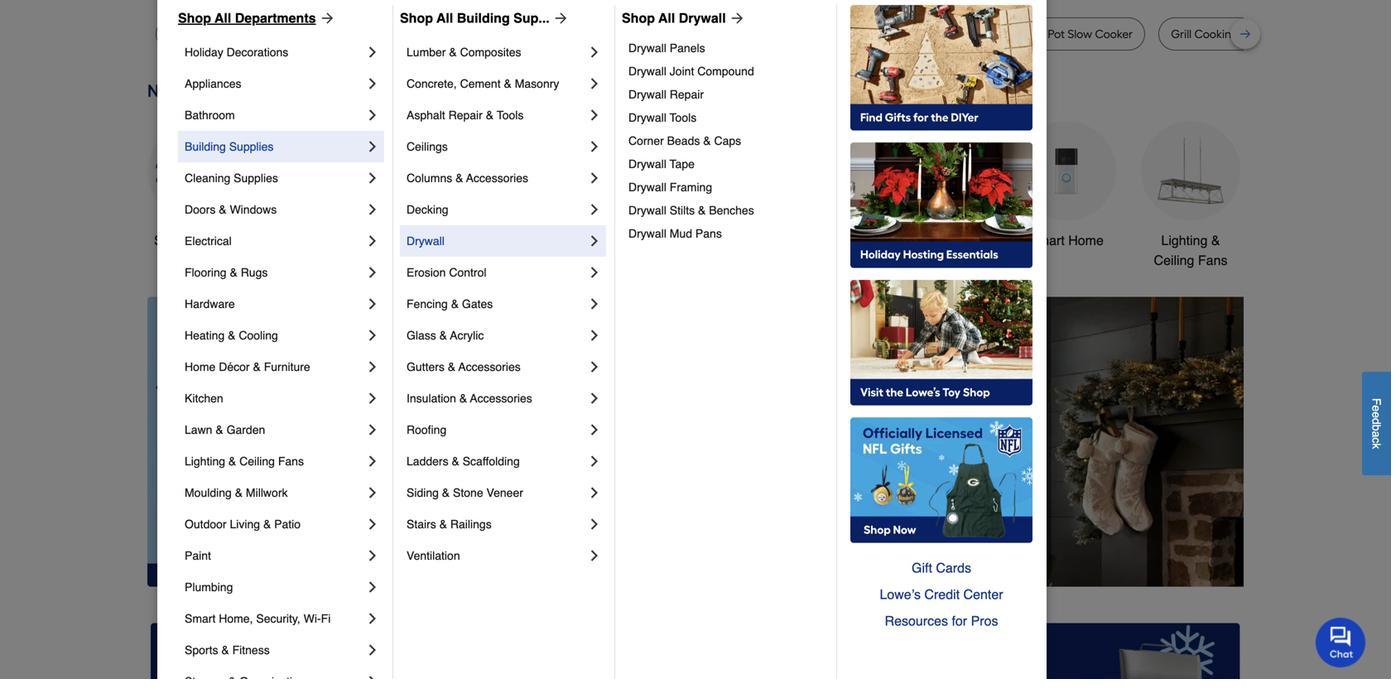 Task type: describe. For each thing, give the bounding box(es) containing it.
chevron right image for electrical
[[364, 233, 381, 249]]

chevron right image for insulation & accessories
[[587, 390, 603, 407]]

2 e from the top
[[1371, 412, 1384, 418]]

crock for crock pot cooking pot
[[765, 27, 796, 41]]

asphalt repair & tools link
[[407, 99, 587, 131]]

electrical
[[185, 234, 232, 248]]

arrow right image for shop all building sup...
[[550, 10, 570, 27]]

flooring
[[185, 266, 227, 279]]

1 horizontal spatial lighting & ceiling fans link
[[1142, 121, 1241, 270]]

triple slow cooker
[[360, 27, 457, 41]]

sports & fitness link
[[185, 635, 364, 666]]

k
[[1371, 443, 1384, 449]]

doors & windows link
[[185, 194, 364, 225]]

tools down the "concrete, cement & masonry" link
[[497, 109, 524, 122]]

gift cards
[[912, 560, 972, 576]]

lumber
[[407, 46, 446, 59]]

ladders & scaffolding link
[[407, 446, 587, 477]]

erosion control
[[407, 266, 487, 279]]

microwave
[[495, 27, 553, 41]]

shop all deals link
[[147, 121, 247, 251]]

lowe's
[[880, 587, 921, 602]]

kitchen for kitchen faucets
[[647, 233, 691, 248]]

chevron right image for plumbing
[[364, 579, 381, 596]]

sports & fitness
[[185, 644, 270, 657]]

security,
[[256, 612, 301, 625]]

chevron right image for ceilings
[[587, 138, 603, 155]]

lowe's credit center link
[[851, 582, 1033, 608]]

instant pot
[[920, 27, 976, 41]]

moulding
[[185, 486, 232, 500]]

deals
[[206, 233, 240, 248]]

0 horizontal spatial bathroom
[[185, 109, 235, 122]]

resources
[[885, 613, 949, 629]]

flooring & rugs
[[185, 266, 268, 279]]

ladders
[[407, 455, 449, 468]]

2 cooking from the left
[[1195, 27, 1239, 41]]

gutters & accessories link
[[407, 351, 587, 383]]

drywall for drywall tape
[[629, 157, 667, 171]]

holiday decorations link
[[185, 36, 364, 68]]

repair for asphalt
[[449, 109, 483, 122]]

drywall tape link
[[629, 152, 825, 176]]

chevron right image for siding & stone veneer
[[587, 485, 603, 501]]

paint
[[185, 549, 211, 562]]

resources for pros
[[885, 613, 999, 629]]

concrete, cement & masonry
[[407, 77, 560, 90]]

chat invite button image
[[1316, 617, 1367, 668]]

chevron right image for columns & accessories
[[587, 170, 603, 186]]

drywall mud pans
[[629, 227, 722, 240]]

chevron right image for fencing & gates
[[587, 296, 603, 312]]

1 vertical spatial home
[[185, 360, 216, 374]]

moulding & millwork
[[185, 486, 288, 500]]

smart home, security, wi-fi
[[185, 612, 331, 625]]

shop for shop all building sup...
[[400, 10, 433, 26]]

ventilation
[[407, 549, 460, 562]]

lighting inside "lighting & ceiling fans"
[[1162, 233, 1208, 248]]

drywall for drywall framing
[[629, 181, 667, 194]]

electrical link
[[185, 225, 364, 257]]

2 slow from the left
[[1068, 27, 1093, 41]]

compound
[[698, 65, 754, 78]]

composites
[[460, 46, 521, 59]]

drywall mud pans link
[[629, 222, 825, 245]]

concrete,
[[407, 77, 457, 90]]

glass
[[407, 329, 436, 342]]

columns & accessories
[[407, 171, 529, 185]]

lawn & garden link
[[185, 414, 364, 446]]

christmas
[[540, 233, 600, 248]]

chevron right image for holiday decorations
[[364, 44, 381, 60]]

shop
[[154, 233, 185, 248]]

pot for crock pot slow cooker
[[1048, 27, 1065, 41]]

chevron right image for moulding & millwork
[[364, 485, 381, 501]]

mud
[[670, 227, 693, 240]]

all for departments
[[215, 10, 231, 26]]

stilts
[[670, 204, 695, 217]]

chevron right image for smart home, security, wi-fi
[[364, 611, 381, 627]]

1 vertical spatial building
[[185, 140, 226, 153]]

chevron right image for home décor & furniture
[[364, 359, 381, 375]]

chevron right image for drywall
[[587, 233, 603, 249]]

crock pot cooking pot
[[765, 27, 882, 41]]

asphalt repair & tools
[[407, 109, 524, 122]]

fans inside "lighting & ceiling fans"
[[1199, 253, 1228, 268]]

fencing & gates link
[[407, 288, 587, 320]]

gates
[[462, 297, 493, 311]]

1 slow from the left
[[392, 27, 417, 41]]

b
[[1371, 425, 1384, 431]]

hardware link
[[185, 288, 364, 320]]

accessories for insulation & accessories
[[470, 392, 532, 405]]

smart home link
[[1017, 121, 1117, 251]]

chevron right image for building supplies
[[364, 138, 381, 155]]

0 horizontal spatial ceiling
[[240, 455, 275, 468]]

chevron right image for roofing
[[587, 422, 603, 438]]

cooling
[[239, 329, 278, 342]]

chevron right image for paint
[[364, 548, 381, 564]]

decorations for christmas
[[535, 253, 605, 268]]

shop for shop all departments
[[178, 10, 211, 26]]

0 horizontal spatial lighting & ceiling fans
[[185, 455, 304, 468]]

stairs
[[407, 518, 436, 531]]

shop these last-minute gifts. $99 or less. quantities are limited and won't last. image
[[147, 297, 415, 587]]

outdoor living & patio link
[[185, 509, 364, 540]]

siding
[[407, 486, 439, 500]]

garden
[[227, 423, 265, 437]]

drywall repair link
[[629, 83, 825, 106]]

scroll to item #2 image
[[798, 557, 838, 564]]

drywall for drywall panels
[[629, 41, 667, 55]]

0 horizontal spatial bathroom link
[[185, 99, 364, 131]]

glass & acrylic
[[407, 329, 484, 342]]

f
[[1371, 398, 1384, 405]]

ceilings link
[[407, 131, 587, 162]]

arrow right image
[[726, 10, 746, 27]]

officially licensed n f l gifts. shop now. image
[[851, 418, 1033, 543]]

new deals every day during 25 days of deals image
[[147, 77, 1244, 105]]

triple
[[360, 27, 389, 41]]

credit
[[925, 587, 960, 602]]

0 vertical spatial home
[[1069, 233, 1104, 248]]

chevron right image for lighting & ceiling fans
[[364, 453, 381, 470]]

millwork
[[246, 486, 288, 500]]

1 horizontal spatial building
[[457, 10, 510, 26]]

c
[[1371, 438, 1384, 443]]

chevron right image for lumber & composites
[[587, 44, 603, 60]]

decorations for holiday
[[227, 46, 289, 59]]

f e e d b a c k
[[1371, 398, 1384, 449]]

pot for crock pot cooking pot
[[798, 27, 815, 41]]

faucets
[[695, 233, 742, 248]]

1 cooker from the left
[[419, 27, 457, 41]]

drywall tools
[[629, 111, 697, 124]]

drywall for drywall repair
[[629, 88, 667, 101]]

shop all deals
[[154, 233, 240, 248]]

hardware
[[185, 297, 235, 311]]

drywall stilts & benches link
[[629, 199, 825, 222]]

fi
[[321, 612, 331, 625]]

drywall panels
[[629, 41, 705, 55]]

1 horizontal spatial bathroom link
[[893, 121, 992, 251]]

plumbing link
[[185, 572, 364, 603]]

smart for smart home
[[1030, 233, 1065, 248]]

drywall framing
[[629, 181, 713, 194]]

all for building
[[437, 10, 453, 26]]

smart for smart home, security, wi-fi
[[185, 612, 216, 625]]

chevron right image for concrete, cement & masonry
[[587, 75, 603, 92]]

chevron right image for flooring & rugs
[[364, 264, 381, 281]]

smart home
[[1030, 233, 1104, 248]]



Task type: vqa. For each thing, say whether or not it's contained in the screenshot.
DRYWALL PANELS
yes



Task type: locate. For each thing, give the bounding box(es) containing it.
for
[[952, 613, 968, 629]]

bathroom
[[185, 109, 235, 122], [914, 233, 971, 248]]

1 shop from the left
[[178, 10, 211, 26]]

drywall joint compound link
[[629, 60, 825, 83]]

0 horizontal spatial kitchen
[[185, 392, 223, 405]]

fitness
[[232, 644, 270, 657]]

decorations inside christmas decorations link
[[535, 253, 605, 268]]

crock right instant pot
[[1015, 27, 1045, 41]]

joint
[[670, 65, 694, 78]]

glass & acrylic link
[[407, 320, 587, 351]]

chevron right image for ladders & scaffolding
[[587, 453, 603, 470]]

0 vertical spatial fans
[[1199, 253, 1228, 268]]

crock for crock pot slow cooker
[[1015, 27, 1045, 41]]

0 horizontal spatial arrow right image
[[316, 10, 336, 27]]

1 horizontal spatial crock
[[1015, 27, 1045, 41]]

lawn
[[185, 423, 212, 437]]

pros
[[971, 613, 999, 629]]

1 vertical spatial decorations
[[535, 253, 605, 268]]

chevron right image for lawn & garden
[[364, 422, 381, 438]]

1 vertical spatial accessories
[[459, 360, 521, 374]]

acrylic
[[450, 329, 484, 342]]

drywall up corner
[[629, 111, 667, 124]]

tools up equipment
[[823, 233, 853, 248]]

ventilation link
[[407, 540, 587, 572]]

chevron right image for outdoor living & patio
[[364, 516, 381, 533]]

0 vertical spatial lighting & ceiling fans link
[[1142, 121, 1241, 270]]

outdoor for outdoor living & patio
[[185, 518, 227, 531]]

tools inside outdoor tools & equipment
[[823, 233, 853, 248]]

up to 35 percent off select small appliances. image
[[523, 623, 869, 679]]

1 horizontal spatial lighting
[[1162, 233, 1208, 248]]

0 horizontal spatial home
[[185, 360, 216, 374]]

drywall left panels
[[629, 41, 667, 55]]

kitchen down stilts
[[647, 233, 691, 248]]

accessories for gutters & accessories
[[459, 360, 521, 374]]

1 cooking from the left
[[818, 27, 862, 41]]

1 vertical spatial bathroom
[[914, 233, 971, 248]]

holiday
[[185, 46, 223, 59]]

drywall down drywall tape
[[629, 181, 667, 194]]

decorations down shop all departments link
[[227, 46, 289, 59]]

0 horizontal spatial repair
[[449, 109, 483, 122]]

1 horizontal spatial lighting & ceiling fans
[[1154, 233, 1228, 268]]

chevron right image for cleaning supplies
[[364, 170, 381, 186]]

0 horizontal spatial decorations
[[227, 46, 289, 59]]

insulation
[[407, 392, 456, 405]]

crock up drywall joint compound link
[[765, 27, 796, 41]]

arrow right image inside shop all building sup... link
[[550, 10, 570, 27]]

2 crock from the left
[[1015, 27, 1045, 41]]

1 horizontal spatial fans
[[1199, 253, 1228, 268]]

& inside "lighting & ceiling fans"
[[1212, 233, 1221, 248]]

flooring & rugs link
[[185, 257, 364, 288]]

3 pot from the left
[[959, 27, 976, 41]]

all up holiday decorations
[[215, 10, 231, 26]]

cooker up lumber
[[419, 27, 457, 41]]

drywall down recommended searches for you heading at top
[[679, 10, 726, 26]]

drywall tape
[[629, 157, 695, 171]]

repair for drywall
[[670, 88, 704, 101]]

ceiling
[[1154, 253, 1195, 268], [240, 455, 275, 468]]

caps
[[714, 134, 742, 147]]

0 horizontal spatial lighting & ceiling fans link
[[185, 446, 364, 477]]

0 horizontal spatial building
[[185, 140, 226, 153]]

all for deals
[[188, 233, 203, 248]]

accessories up decking link
[[466, 171, 529, 185]]

tools up erosion control at the top of the page
[[430, 233, 461, 248]]

supplies inside cleaning supplies link
[[234, 171, 278, 185]]

1 horizontal spatial cooker
[[1096, 27, 1133, 41]]

appliances link
[[185, 68, 364, 99]]

0 vertical spatial bathroom
[[185, 109, 235, 122]]

0 vertical spatial lighting
[[1162, 233, 1208, 248]]

up to 30 percent off select grills and accessories. image
[[895, 623, 1241, 679]]

home décor & furniture
[[185, 360, 310, 374]]

1 horizontal spatial cooking
[[1195, 27, 1239, 41]]

asphalt
[[407, 109, 445, 122]]

outdoor for outdoor tools & equipment
[[771, 233, 819, 248]]

pans
[[696, 227, 722, 240]]

1 vertical spatial ceiling
[[240, 455, 275, 468]]

drywall up 'drywall repair'
[[629, 65, 667, 78]]

0 horizontal spatial crock
[[765, 27, 796, 41]]

scroll to item #4 element
[[878, 555, 921, 565]]

0 horizontal spatial outdoor
[[185, 518, 227, 531]]

2 pot from the left
[[865, 27, 882, 41]]

1 horizontal spatial slow
[[1068, 27, 1093, 41]]

1 horizontal spatial shop
[[400, 10, 433, 26]]

1 horizontal spatial arrow right image
[[550, 10, 570, 27]]

insulation & accessories
[[407, 392, 532, 405]]

outdoor up equipment
[[771, 233, 819, 248]]

all for drywall
[[659, 10, 675, 26]]

sup...
[[514, 10, 550, 26]]

building up composites
[[457, 10, 510, 26]]

visit the lowe's toy shop. image
[[851, 280, 1033, 406]]

drywall for drywall joint compound
[[629, 65, 667, 78]]

kitchen up lawn
[[185, 392, 223, 405]]

cooker left grill at right top
[[1096, 27, 1133, 41]]

supplies for building supplies
[[229, 140, 274, 153]]

drywall joint compound
[[629, 65, 754, 78]]

chevron right image for kitchen
[[364, 390, 381, 407]]

chevron right image for erosion control
[[587, 264, 603, 281]]

chevron right image for appliances
[[364, 75, 381, 92]]

0 vertical spatial repair
[[670, 88, 704, 101]]

all up drywall panels
[[659, 10, 675, 26]]

0 vertical spatial kitchen
[[647, 233, 691, 248]]

cement
[[460, 77, 501, 90]]

1 crock from the left
[[765, 27, 796, 41]]

shop all drywall link
[[622, 8, 746, 28]]

0 horizontal spatial lighting
[[185, 455, 225, 468]]

find gifts for the diyer. image
[[851, 5, 1033, 131]]

4 pot from the left
[[1048, 27, 1065, 41]]

0 horizontal spatial shop
[[178, 10, 211, 26]]

cooking
[[818, 27, 862, 41], [1195, 27, 1239, 41]]

drywall left mud
[[629, 227, 667, 240]]

0 horizontal spatial fans
[[278, 455, 304, 468]]

e up d
[[1371, 405, 1384, 412]]

insulation & accessories link
[[407, 383, 587, 414]]

drywall up 'erosion'
[[407, 234, 445, 248]]

chevron right image
[[364, 44, 381, 60], [364, 75, 381, 92], [587, 107, 603, 123], [587, 138, 603, 155], [587, 170, 603, 186], [364, 201, 381, 218], [587, 201, 603, 218], [364, 233, 381, 249], [587, 233, 603, 249], [587, 264, 603, 281], [364, 296, 381, 312], [587, 296, 603, 312], [587, 327, 603, 344], [364, 359, 381, 375], [364, 390, 381, 407], [587, 390, 603, 407], [364, 422, 381, 438], [587, 422, 603, 438], [364, 453, 381, 470], [364, 485, 381, 501], [364, 579, 381, 596], [364, 611, 381, 627], [364, 673, 381, 679]]

erosion
[[407, 266, 446, 279]]

chevron right image for ventilation
[[587, 548, 603, 564]]

shop all building sup...
[[400, 10, 550, 26]]

0 vertical spatial lighting & ceiling fans
[[1154, 233, 1228, 268]]

1 horizontal spatial outdoor
[[771, 233, 819, 248]]

all right shop
[[188, 233, 203, 248]]

paint link
[[185, 540, 364, 572]]

gift cards link
[[851, 555, 1033, 582]]

f e e d b a c k button
[[1363, 372, 1392, 475]]

supplies up the windows
[[234, 171, 278, 185]]

0 vertical spatial accessories
[[466, 171, 529, 185]]

stairs & railings link
[[407, 509, 587, 540]]

1 vertical spatial supplies
[[234, 171, 278, 185]]

drywall for drywall mud pans
[[629, 227, 667, 240]]

e up b
[[1371, 412, 1384, 418]]

0 horizontal spatial smart
[[185, 612, 216, 625]]

1 horizontal spatial repair
[[670, 88, 704, 101]]

repair down drywall joint compound
[[670, 88, 704, 101]]

supplies inside building supplies link
[[229, 140, 274, 153]]

appliances
[[185, 77, 241, 90]]

chevron right image
[[587, 44, 603, 60], [587, 75, 603, 92], [364, 107, 381, 123], [364, 138, 381, 155], [364, 170, 381, 186], [364, 264, 381, 281], [364, 327, 381, 344], [587, 359, 603, 375], [587, 453, 603, 470], [587, 485, 603, 501], [364, 516, 381, 533], [587, 516, 603, 533], [364, 548, 381, 564], [587, 548, 603, 564], [364, 642, 381, 659]]

0 vertical spatial smart
[[1030, 233, 1065, 248]]

columns
[[407, 171, 453, 185]]

arrow right image for shop all departments
[[316, 10, 336, 27]]

drywall for drywall tools
[[629, 111, 667, 124]]

1 vertical spatial outdoor
[[185, 518, 227, 531]]

chevron right image for asphalt repair & tools
[[587, 107, 603, 123]]

1 pot from the left
[[798, 27, 815, 41]]

shop up holiday
[[178, 10, 211, 26]]

outdoor down moulding
[[185, 518, 227, 531]]

cleaning
[[185, 171, 231, 185]]

outdoor living & patio
[[185, 518, 301, 531]]

stone
[[453, 486, 483, 500]]

1 vertical spatial fans
[[278, 455, 304, 468]]

shop for shop all drywall
[[622, 10, 655, 26]]

kitchen
[[647, 233, 691, 248], [185, 392, 223, 405]]

chevron right image for hardware
[[364, 296, 381, 312]]

smart home, security, wi-fi link
[[185, 603, 364, 635]]

all up lumber
[[437, 10, 453, 26]]

get up to 2 free select tools or batteries when you buy 1 with select purchases. image
[[151, 623, 496, 679]]

drywall down drywall framing at the top of page
[[629, 204, 667, 217]]

cards
[[936, 560, 972, 576]]

chevron right image for bathroom
[[364, 107, 381, 123]]

1 vertical spatial repair
[[449, 109, 483, 122]]

décor
[[219, 360, 250, 374]]

holiday hosting essentials. image
[[851, 142, 1033, 268]]

accessories for columns & accessories
[[466, 171, 529, 185]]

ladders & scaffolding
[[407, 455, 520, 468]]

drywall repair
[[629, 88, 704, 101]]

0 horizontal spatial cooker
[[419, 27, 457, 41]]

75 percent off all artificial christmas trees, holiday lights and more. image
[[442, 297, 1244, 587]]

accessories up insulation & accessories link
[[459, 360, 521, 374]]

scroll to item #5 image
[[921, 557, 961, 564]]

fans
[[1199, 253, 1228, 268], [278, 455, 304, 468]]

chevron right image for gutters & accessories
[[587, 359, 603, 375]]

building supplies
[[185, 140, 274, 153]]

chevron right image for doors & windows
[[364, 201, 381, 218]]

siding & stone veneer link
[[407, 477, 587, 509]]

3 shop from the left
[[622, 10, 655, 26]]

accessories down gutters & accessories link
[[470, 392, 532, 405]]

1 vertical spatial kitchen
[[185, 392, 223, 405]]

kitchen for kitchen
[[185, 392, 223, 405]]

arrow left image
[[456, 442, 472, 458]]

tools link
[[396, 121, 495, 251]]

chevron right image for decking
[[587, 201, 603, 218]]

plumbing
[[185, 581, 233, 594]]

outdoor
[[771, 233, 819, 248], [185, 518, 227, 531]]

home,
[[219, 612, 253, 625]]

0 vertical spatial decorations
[[227, 46, 289, 59]]

0 vertical spatial building
[[457, 10, 510, 26]]

pot
[[798, 27, 815, 41], [865, 27, 882, 41], [959, 27, 976, 41], [1048, 27, 1065, 41]]

supplies for cleaning supplies
[[234, 171, 278, 185]]

veneer
[[487, 486, 523, 500]]

1 vertical spatial lighting & ceiling fans link
[[185, 446, 364, 477]]

kitchen faucets link
[[644, 121, 744, 251]]

1 horizontal spatial decorations
[[535, 253, 605, 268]]

arrow right image
[[316, 10, 336, 27], [550, 10, 570, 27], [1214, 442, 1230, 458]]

control
[[449, 266, 487, 279]]

supplies up cleaning supplies
[[229, 140, 274, 153]]

1 vertical spatial lighting & ceiling fans
[[185, 455, 304, 468]]

shop up triple slow cooker
[[400, 10, 433, 26]]

chevron right image for stairs & railings
[[587, 516, 603, 533]]

1 vertical spatial smart
[[185, 612, 216, 625]]

ceilings
[[407, 140, 448, 153]]

gift
[[912, 560, 933, 576]]

decking
[[407, 203, 449, 216]]

drywall stilts & benches
[[629, 204, 754, 217]]

corner beads & caps
[[629, 134, 742, 147]]

drywall down corner
[[629, 157, 667, 171]]

1 horizontal spatial home
[[1069, 233, 1104, 248]]

drywall for drywall stilts & benches
[[629, 204, 667, 217]]

corner
[[629, 134, 664, 147]]

1 horizontal spatial smart
[[1030, 233, 1065, 248]]

drywall framing link
[[629, 176, 825, 199]]

1 horizontal spatial ceiling
[[1154, 253, 1195, 268]]

2 shop from the left
[[400, 10, 433, 26]]

2 horizontal spatial shop
[[622, 10, 655, 26]]

cleaning supplies
[[185, 171, 278, 185]]

1 horizontal spatial bathroom
[[914, 233, 971, 248]]

outdoor inside outdoor tools & equipment
[[771, 233, 819, 248]]

stairs & railings
[[407, 518, 492, 531]]

drywall up drywall tools
[[629, 88, 667, 101]]

fencing & gates
[[407, 297, 493, 311]]

1 e from the top
[[1371, 405, 1384, 412]]

concrete, cement & masonry link
[[407, 68, 587, 99]]

1 vertical spatial lighting
[[185, 455, 225, 468]]

decorations inside holiday decorations 'link'
[[227, 46, 289, 59]]

& inside "link"
[[440, 329, 447, 342]]

smart
[[1030, 233, 1065, 248], [185, 612, 216, 625]]

0 vertical spatial supplies
[[229, 140, 274, 153]]

microwave countertop
[[495, 27, 616, 41]]

1 horizontal spatial kitchen
[[647, 233, 691, 248]]

building up "cleaning"
[[185, 140, 226, 153]]

recommended searches for you heading
[[147, 0, 1244, 4]]

arrow right image inside shop all departments link
[[316, 10, 336, 27]]

sports
[[185, 644, 218, 657]]

chevron right image for sports & fitness
[[364, 642, 381, 659]]

0 horizontal spatial slow
[[392, 27, 417, 41]]

tools up beads
[[670, 111, 697, 124]]

shop up drywall panels
[[622, 10, 655, 26]]

decorations down christmas
[[535, 253, 605, 268]]

2 horizontal spatial arrow right image
[[1214, 442, 1230, 458]]

columns & accessories link
[[407, 162, 587, 194]]

kitchen faucets
[[647, 233, 742, 248]]

equipment
[[787, 253, 850, 268]]

warming
[[1286, 27, 1335, 41]]

rack
[[1338, 27, 1364, 41]]

doors
[[185, 203, 216, 216]]

patio
[[274, 518, 301, 531]]

center
[[964, 587, 1004, 602]]

pot for instant pot
[[959, 27, 976, 41]]

0 vertical spatial outdoor
[[771, 233, 819, 248]]

scaffolding
[[463, 455, 520, 468]]

0 vertical spatial ceiling
[[1154, 253, 1195, 268]]

0 horizontal spatial cooking
[[818, 27, 862, 41]]

chevron right image for glass & acrylic
[[587, 327, 603, 344]]

chevron right image for heating & cooling
[[364, 327, 381, 344]]

2 cooker from the left
[[1096, 27, 1133, 41]]

repair down 'cement'
[[449, 109, 483, 122]]

& inside outdoor tools & equipment
[[857, 233, 866, 248]]

2 vertical spatial accessories
[[470, 392, 532, 405]]

e
[[1371, 405, 1384, 412], [1371, 412, 1384, 418]]



